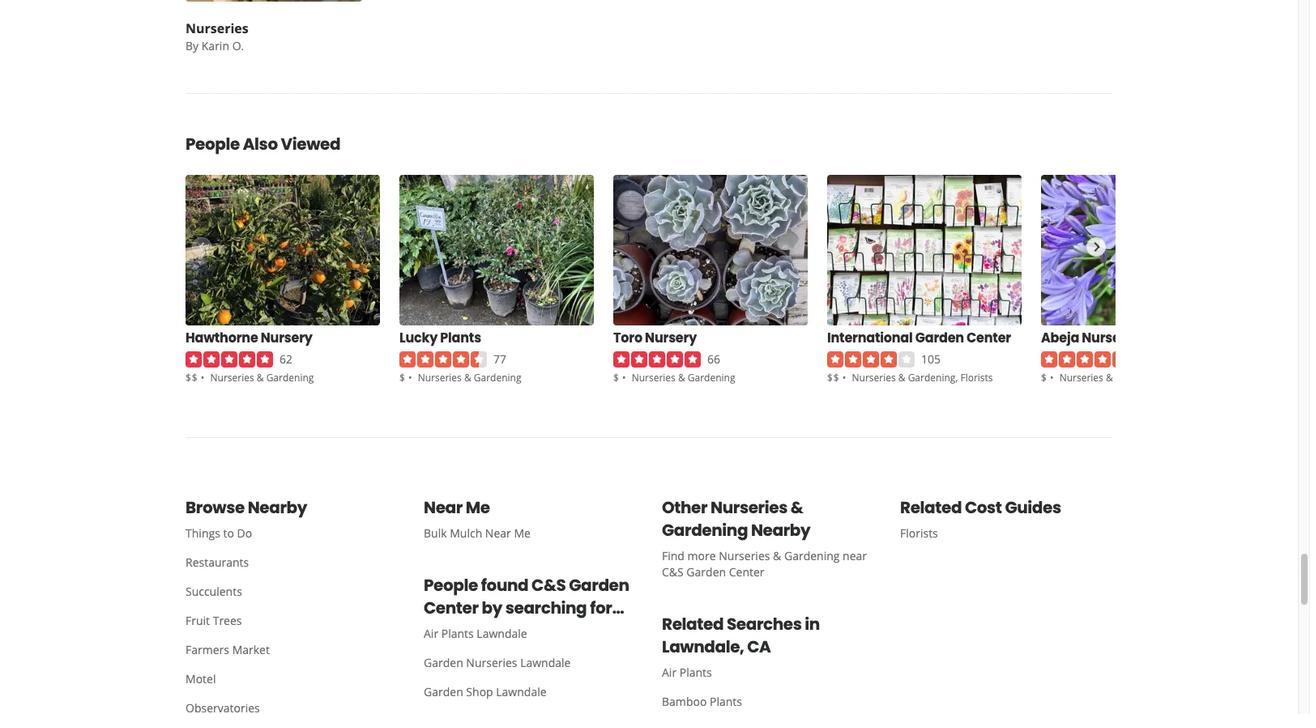 Task type: describe. For each thing, give the bounding box(es) containing it.
1 4.5 star rating image from the left
[[399, 352, 487, 368]]

categories element
[[852, 371, 993, 385]]

hawthorne nursery
[[186, 329, 313, 348]]

found
[[481, 575, 529, 598]]

& down the abeja nursery link
[[1106, 371, 1113, 385]]

lawndale for garden shop lawndale
[[496, 685, 547, 700]]

0 vertical spatial me
[[466, 497, 490, 520]]

lawndale,
[[662, 636, 744, 659]]

plants for bamboo plants
[[710, 695, 742, 710]]

1 horizontal spatial me
[[514, 526, 531, 542]]

gardening down 62
[[266, 371, 314, 385]]

nearby inside the other nurseries & gardening nearby find more nurseries & gardening near c&s garden center
[[751, 520, 811, 542]]

nurseries by karin o.
[[186, 20, 249, 54]]

things to do link
[[173, 520, 398, 549]]

0 horizontal spatial nearby
[[248, 497, 307, 520]]

& down toro nursery link
[[678, 371, 685, 385]]

nurseries down the abeja nursery link
[[1060, 371, 1103, 385]]

5 star rating image for hawthorne
[[186, 352, 273, 368]]

toro nursery link
[[613, 329, 697, 349]]

nurseries & gardening , florists
[[852, 371, 993, 385]]

farmers market link
[[173, 636, 398, 666]]

do
[[237, 526, 252, 542]]

trees
[[213, 614, 242, 629]]

karin
[[202, 38, 229, 54]]

people also viewed
[[186, 133, 340, 156]]

abeja nursery link
[[1041, 329, 1134, 349]]

restaurants
[[186, 555, 249, 571]]

o.
[[232, 38, 244, 54]]

c&s inside the other nurseries & gardening nearby find more nurseries & gardening near c&s garden center
[[662, 565, 684, 581]]

nursery for abeja nursery
[[1082, 329, 1134, 348]]

air plants
[[662, 666, 712, 681]]

plants for air plants lawndale
[[441, 627, 474, 642]]

1 vertical spatial near
[[485, 526, 511, 542]]

farmers
[[186, 643, 229, 658]]

hawthorne
[[186, 329, 258, 348]]

garden inside "link"
[[424, 685, 463, 700]]

succulents
[[186, 585, 242, 600]]

$$ for hawthorne nursery
[[186, 371, 198, 385]]

to
[[223, 526, 234, 542]]

bamboo plants link
[[649, 688, 874, 715]]

air plants lawndale link
[[411, 620, 636, 649]]

nurseries up karin
[[186, 20, 249, 38]]

$ for lucky plants
[[399, 371, 406, 385]]

related searches in lawndale, ca
[[662, 614, 820, 659]]

gardening left near
[[784, 549, 840, 564]]

motel link
[[173, 666, 398, 695]]

more
[[688, 549, 716, 564]]

garden nurseries lawndale link
[[411, 649, 636, 679]]

fruit trees
[[186, 614, 242, 629]]

lawndale for garden nurseries lawndale
[[520, 656, 571, 671]]

& down the lucky plants link
[[464, 371, 471, 385]]

garden inside people found c&s garden center by searching for…
[[569, 575, 629, 598]]

florists link
[[887, 520, 1113, 549]]

gardening down "66"
[[688, 371, 735, 385]]

nurseries down the lucky plants link
[[418, 371, 462, 385]]

plants for air plants
[[680, 666, 712, 681]]

gardening down the abeja nursery link
[[1116, 371, 1163, 385]]

c&s inside people found c&s garden center by searching for…
[[532, 575, 566, 598]]

bamboo plants
[[662, 695, 742, 710]]

nurseries & gardening for lucky plants
[[418, 371, 521, 385]]

international garden center
[[827, 329, 1011, 348]]

gardening down 77
[[474, 371, 521, 385]]

international garden center link
[[827, 329, 1011, 349]]

gardening inside categories 'element'
[[908, 371, 956, 385]]

related for florists
[[900, 497, 962, 520]]

succulents link
[[173, 578, 398, 607]]

& up the "find more nurseries & gardening near c&s garden center" link
[[791, 497, 803, 520]]

gardening up more
[[662, 520, 748, 542]]

bamboo
[[662, 695, 707, 710]]

toro
[[613, 329, 642, 348]]

nurseries & gardening for toro nursery
[[632, 371, 735, 385]]

florists inside categories 'element'
[[961, 371, 993, 385]]

plants for lucky plants
[[440, 329, 481, 348]]

nurseries & gardening for hawthorne nursery
[[210, 371, 314, 385]]

air plants link
[[649, 659, 874, 688]]

shop
[[466, 685, 493, 700]]

previous image
[[192, 238, 210, 257]]

other
[[662, 497, 708, 520]]

toro nursery
[[613, 329, 697, 348]]



Task type: vqa. For each thing, say whether or not it's contained in the screenshot.
Nursery to the left
yes



Task type: locate. For each thing, give the bounding box(es) containing it.
gardening
[[266, 371, 314, 385], [474, 371, 521, 385], [688, 371, 735, 385], [908, 371, 956, 385], [1116, 371, 1163, 385], [662, 520, 748, 542], [784, 549, 840, 564]]

0 vertical spatial near
[[424, 497, 463, 520]]

1 nurseries & gardening from the left
[[210, 371, 314, 385]]

related up air plants
[[662, 614, 724, 636]]

in
[[805, 614, 820, 636]]

near up bulk
[[424, 497, 463, 520]]

nursery for hawthorne nursery
[[261, 329, 313, 348]]

searching
[[505, 598, 587, 620]]

people for people found c&s garden center by searching for…
[[424, 575, 478, 598]]

1 horizontal spatial related
[[900, 497, 962, 520]]

browse nearby
[[186, 497, 307, 520]]

0 horizontal spatial 5 star rating image
[[186, 352, 273, 368]]

people inside people found c&s garden center by searching for…
[[424, 575, 478, 598]]

garden
[[915, 329, 964, 348], [687, 565, 726, 581], [569, 575, 629, 598], [424, 656, 463, 671], [424, 685, 463, 700]]

people left by
[[424, 575, 478, 598]]

0 vertical spatial florists
[[961, 371, 993, 385]]

nearby
[[248, 497, 307, 520], [751, 520, 811, 542]]

nurseries down hawthorne
[[210, 371, 254, 385]]

things to do
[[186, 526, 252, 542]]

2 vertical spatial lawndale
[[496, 685, 547, 700]]

nursery for toro nursery
[[645, 329, 697, 348]]

1 horizontal spatial 4.5 star rating image
[[1041, 352, 1129, 368]]

searches
[[727, 614, 802, 636]]

$ for abeja nursery
[[1041, 371, 1048, 385]]

0 horizontal spatial related
[[662, 614, 724, 636]]

lawndale inside "link"
[[496, 685, 547, 700]]

0 horizontal spatial 4.5 star rating image
[[399, 352, 487, 368]]

1 horizontal spatial florists
[[961, 371, 993, 385]]

1 horizontal spatial air
[[662, 666, 677, 681]]

4 star rating image
[[827, 352, 915, 368]]

lucky plants link
[[399, 329, 481, 349]]

near right "mulch"
[[485, 526, 511, 542]]

0 horizontal spatial $
[[399, 371, 406, 385]]

1 $$ from the left
[[186, 371, 198, 385]]

lucky
[[399, 329, 438, 348]]

0 horizontal spatial air
[[424, 627, 438, 642]]

nurseries & gardening down 62
[[210, 371, 314, 385]]

people for people also viewed
[[186, 133, 240, 156]]

hawthorne nursery link
[[186, 329, 313, 349]]

1 horizontal spatial 5 star rating image
[[613, 352, 701, 368]]

5 star rating image
[[186, 352, 273, 368], [613, 352, 701, 368]]

related left cost
[[900, 497, 962, 520]]

air
[[424, 627, 438, 642], [662, 666, 677, 681]]

4.5 star rating image down the lucky plants link
[[399, 352, 487, 368]]

center up 'searches'
[[729, 565, 765, 581]]

air inside the air plants link
[[662, 666, 677, 681]]

& down hawthorne nursery 'link'
[[257, 371, 264, 385]]

1 nursery from the left
[[261, 329, 313, 348]]

nurseries right more
[[719, 549, 770, 564]]

1 horizontal spatial $
[[613, 371, 620, 385]]

plants right bamboo
[[710, 695, 742, 710]]

plants up 'garden nurseries lawndale'
[[441, 627, 474, 642]]

lawndale down the 'garden nurseries lawndale' link
[[496, 685, 547, 700]]

air up 'garden nurseries lawndale'
[[424, 627, 438, 642]]

center inside people found c&s garden center by searching for…
[[424, 598, 479, 620]]

near
[[424, 497, 463, 520], [485, 526, 511, 542]]

garden shop lawndale link
[[411, 679, 636, 708]]

2 nurseries & gardening from the left
[[418, 371, 521, 385]]

4.5 star rating image
[[399, 352, 487, 368], [1041, 352, 1129, 368]]

0 vertical spatial lawndale
[[477, 627, 527, 642]]

bulk
[[424, 526, 447, 542]]

me up "mulch"
[[466, 497, 490, 520]]

1 horizontal spatial nursery
[[645, 329, 697, 348]]

&
[[257, 371, 264, 385], [464, 371, 471, 385], [678, 371, 685, 385], [898, 371, 906, 385], [1106, 371, 1113, 385], [791, 497, 803, 520], [773, 549, 781, 564]]

cost
[[965, 497, 1002, 520]]

2 4.5 star rating image from the left
[[1041, 352, 1129, 368]]

garden shop lawndale
[[424, 685, 547, 700]]

$ for toro nursery
[[613, 371, 620, 385]]

motel
[[186, 672, 216, 687]]

2 $$ from the left
[[827, 371, 840, 385]]

nurseries & gardening
[[210, 371, 314, 385], [418, 371, 521, 385], [632, 371, 735, 385], [1060, 371, 1163, 385]]

center up air plants lawndale
[[424, 598, 479, 620]]

0 horizontal spatial florists
[[900, 526, 938, 542]]

0 horizontal spatial center
[[424, 598, 479, 620]]

0 horizontal spatial $$
[[186, 371, 198, 385]]

near me bulk mulch near me
[[424, 497, 531, 542]]

plants
[[440, 329, 481, 348], [441, 627, 474, 642], [680, 666, 712, 681], [710, 695, 742, 710]]

plants right lucky
[[440, 329, 481, 348]]

5 star rating image for toro
[[613, 352, 701, 368]]

air up bamboo
[[662, 666, 677, 681]]

lawndale down by
[[477, 627, 527, 642]]

related
[[900, 497, 962, 520], [662, 614, 724, 636]]

2 vertical spatial center
[[424, 598, 479, 620]]

ca
[[747, 636, 771, 659]]

nurseries & gardening for abeja nursery
[[1060, 371, 1163, 385]]

$
[[399, 371, 406, 385], [613, 371, 620, 385], [1041, 371, 1048, 385]]

$ down the abeja
[[1041, 371, 1048, 385]]

plants inside 'link'
[[441, 627, 474, 642]]

related cost guides florists
[[900, 497, 1061, 542]]

lawndale down the air plants lawndale 'link'
[[520, 656, 571, 671]]

1 vertical spatial center
[[729, 565, 765, 581]]

5 star rating image down hawthorne
[[186, 352, 273, 368]]

1 horizontal spatial nearby
[[751, 520, 811, 542]]

0 vertical spatial air
[[424, 627, 438, 642]]

other nurseries & gardening nearby find more nurseries & gardening near c&s garden center
[[662, 497, 867, 581]]

0 horizontal spatial nursery
[[261, 329, 313, 348]]

related inside related cost guides florists
[[900, 497, 962, 520]]

nursery inside hawthorne nursery 'link'
[[261, 329, 313, 348]]

restaurants link
[[173, 549, 398, 578]]

people
[[186, 133, 240, 156], [424, 575, 478, 598]]

1 vertical spatial lawndale
[[520, 656, 571, 671]]

center inside the other nurseries & gardening nearby find more nurseries & gardening near c&s garden center
[[729, 565, 765, 581]]

1 horizontal spatial near
[[485, 526, 511, 542]]

garden nurseries lawndale
[[424, 656, 571, 671]]

related inside related searches in lawndale, ca
[[662, 614, 724, 636]]

browse
[[186, 497, 245, 520]]

mulch
[[450, 526, 482, 542]]

find
[[662, 549, 685, 564]]

4.5 star rating image down the abeja nursery link
[[1041, 352, 1129, 368]]

nurseries up the "find more nurseries & gardening near c&s garden center" link
[[711, 497, 788, 520]]

0 horizontal spatial near
[[424, 497, 463, 520]]

c&s down find
[[662, 565, 684, 581]]

florists inside related cost guides florists
[[900, 526, 938, 542]]

me up found
[[514, 526, 531, 542]]

florists
[[961, 371, 993, 385], [900, 526, 938, 542]]

air for related searches in lawndale, ca
[[662, 666, 677, 681]]

related for lawndale,
[[662, 614, 724, 636]]

nurseries & gardening down "66"
[[632, 371, 735, 385]]

2 $ from the left
[[613, 371, 620, 385]]

nursery right the abeja
[[1082, 329, 1134, 348]]

3 nursery from the left
[[1082, 329, 1134, 348]]

1 $ from the left
[[399, 371, 406, 385]]

nurseries inside categories 'element'
[[852, 371, 896, 385]]

1 vertical spatial me
[[514, 526, 531, 542]]

$$
[[186, 371, 198, 385], [827, 371, 840, 385]]

0 vertical spatial people
[[186, 133, 240, 156]]

nursery right toro
[[645, 329, 697, 348]]

also
[[243, 133, 278, 156]]

2 horizontal spatial nursery
[[1082, 329, 1134, 348]]

nurseries up the garden shop lawndale
[[466, 656, 517, 671]]

fruit
[[186, 614, 210, 629]]

0 horizontal spatial people
[[186, 133, 240, 156]]

1 horizontal spatial c&s
[[662, 565, 684, 581]]

air inside the air plants lawndale 'link'
[[424, 627, 438, 642]]

me
[[466, 497, 490, 520], [514, 526, 531, 542]]

nurseries & gardening down the abeja nursery link
[[1060, 371, 1163, 385]]

air plants lawndale
[[424, 627, 527, 642]]

plants down 'lawndale,' at the right bottom of page
[[680, 666, 712, 681]]

center left the abeja
[[967, 329, 1011, 348]]

1 vertical spatial people
[[424, 575, 478, 598]]

international
[[827, 329, 913, 348]]

& up 'searches'
[[773, 549, 781, 564]]

abeja
[[1041, 329, 1079, 348]]

1 horizontal spatial people
[[424, 575, 478, 598]]

people found c&s garden center by searching for…
[[424, 575, 629, 620]]

$ down toro
[[613, 371, 620, 385]]

farmers market
[[186, 643, 270, 658]]

lucky plants
[[399, 329, 481, 348]]

bulk mulch near me link
[[411, 520, 636, 549]]

0 horizontal spatial c&s
[[532, 575, 566, 598]]

$$ down 4 star rating 'image'
[[827, 371, 840, 385]]

nurseries
[[186, 20, 249, 38], [210, 371, 254, 385], [418, 371, 462, 385], [632, 371, 676, 385], [852, 371, 896, 385], [1060, 371, 1103, 385], [711, 497, 788, 520], [719, 549, 770, 564], [466, 656, 517, 671]]

lawndale for air plants lawndale
[[477, 627, 527, 642]]

fruit trees link
[[173, 607, 398, 636]]

nursery
[[261, 329, 313, 348], [645, 329, 697, 348], [1082, 329, 1134, 348]]

nurseries down 4 star rating 'image'
[[852, 371, 896, 385]]

2 horizontal spatial $
[[1041, 371, 1048, 385]]

66
[[707, 352, 720, 367]]

$$ down hawthorne
[[186, 371, 198, 385]]

1 vertical spatial air
[[662, 666, 677, 681]]

nursery inside the abeja nursery link
[[1082, 329, 1134, 348]]

c&s right found
[[532, 575, 566, 598]]

nurseries down toro nursery link
[[632, 371, 676, 385]]

abeja nursery
[[1041, 329, 1134, 348]]

& down 4 star rating 'image'
[[898, 371, 906, 385]]

by
[[186, 38, 199, 54]]

& inside categories 'element'
[[898, 371, 906, 385]]

1 horizontal spatial center
[[729, 565, 765, 581]]

4 nurseries & gardening from the left
[[1060, 371, 1163, 385]]

things
[[186, 526, 220, 542]]

$$ for international garden center
[[827, 371, 840, 385]]

,
[[956, 371, 958, 385]]

3 nurseries & gardening from the left
[[632, 371, 735, 385]]

nursery inside toro nursery link
[[645, 329, 697, 348]]

0 horizontal spatial me
[[466, 497, 490, 520]]

3 $ from the left
[[1041, 371, 1048, 385]]

62
[[280, 352, 293, 367]]

for…
[[590, 598, 624, 620]]

market
[[232, 643, 270, 658]]

nursery up 62
[[261, 329, 313, 348]]

1 horizontal spatial $$
[[827, 371, 840, 385]]

$ down lucky
[[399, 371, 406, 385]]

viewed
[[281, 133, 340, 156]]

next image
[[1087, 238, 1105, 257]]

77
[[493, 352, 506, 367]]

near
[[843, 549, 867, 564]]

0 vertical spatial center
[[967, 329, 1011, 348]]

c&s
[[662, 565, 684, 581], [532, 575, 566, 598]]

5 star rating image down toro nursery link
[[613, 352, 701, 368]]

guides
[[1005, 497, 1061, 520]]

2 5 star rating image from the left
[[613, 352, 701, 368]]

1 vertical spatial florists
[[900, 526, 938, 542]]

1 5 star rating image from the left
[[186, 352, 273, 368]]

by
[[482, 598, 502, 620]]

2 nursery from the left
[[645, 329, 697, 348]]

105
[[921, 352, 941, 367]]

0 vertical spatial related
[[900, 497, 962, 520]]

find more nurseries & gardening near c&s garden center link
[[649, 542, 887, 588]]

1 vertical spatial related
[[662, 614, 724, 636]]

2 horizontal spatial center
[[967, 329, 1011, 348]]

gardening down 105
[[908, 371, 956, 385]]

air for people found c&s garden center by searching for…
[[424, 627, 438, 642]]

nurseries & gardening down 77
[[418, 371, 521, 385]]

lawndale inside 'link'
[[477, 627, 527, 642]]

garden inside the other nurseries & gardening nearby find more nurseries & gardening near c&s garden center
[[687, 565, 726, 581]]

people left "also"
[[186, 133, 240, 156]]



